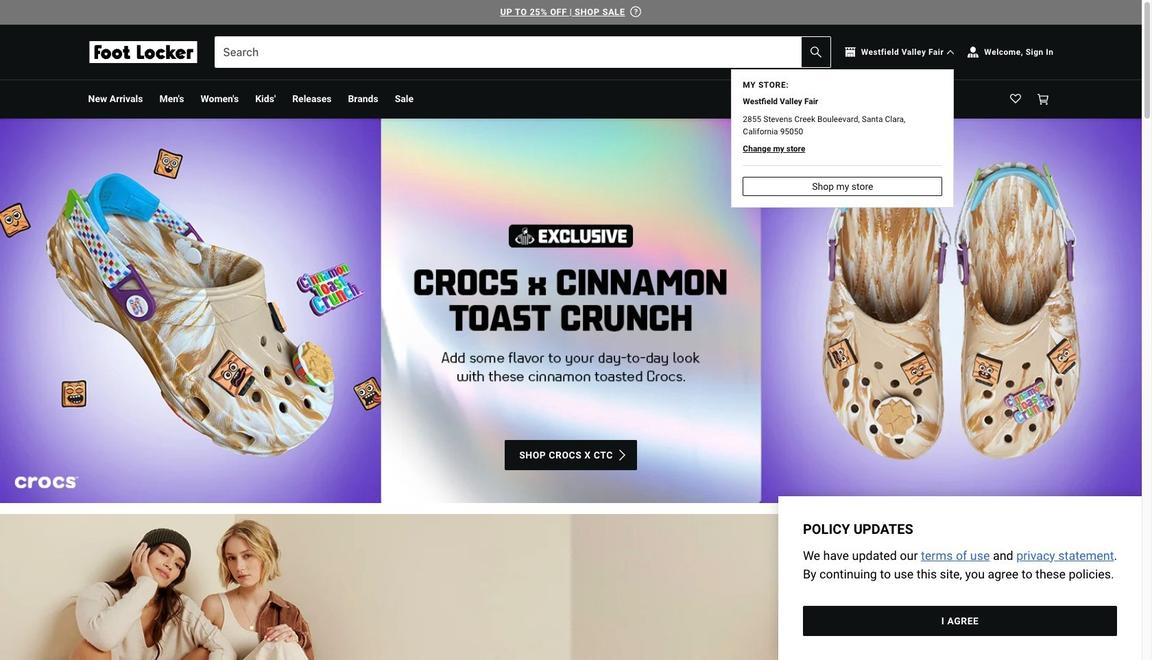 Task type: locate. For each thing, give the bounding box(es) containing it.
toolbar
[[88, 80, 764, 118]]

this month, it's all about premium styles she loves. shop women's image
[[0, 515, 1142, 661]]

privacy banner region
[[778, 496, 1142, 661]]

more information about up to 25% off | shop sale promotion image
[[631, 6, 642, 17]]

primary element
[[77, 80, 1065, 118]]

None search field
[[214, 36, 831, 68]]

cart: 0 items image
[[1038, 94, 1049, 105]]



Task type: describe. For each thing, give the bounding box(es) containing it.
foot locker logo links to the home page image
[[88, 41, 198, 63]]

add some flavor to your day-to-day look with these cinnamon toasted crocs. shop crocs x ctc image
[[0, 118, 1142, 504]]

search submit image
[[811, 46, 822, 57]]

Search search field
[[215, 37, 831, 67]]

my favorites image
[[1010, 94, 1021, 105]]



Task type: vqa. For each thing, say whether or not it's contained in the screenshot.
the Primary element on the top of page
yes



